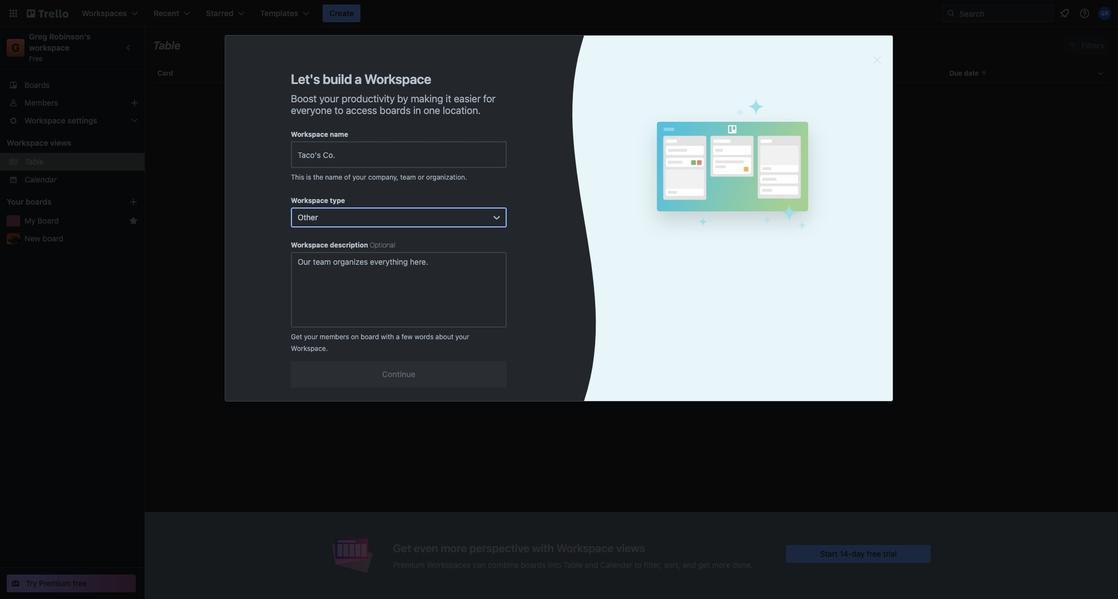 Task type: locate. For each thing, give the bounding box(es) containing it.
more up workspaces on the left of the page
[[441, 542, 467, 554]]

0 horizontal spatial premium
[[39, 579, 71, 588]]

boards left into
[[521, 560, 546, 569]]

workspace down everyone
[[291, 130, 328, 139]]

your down "build"
[[319, 93, 339, 105]]

0 horizontal spatial a
[[355, 71, 362, 87]]

add board image
[[129, 198, 138, 206]]

1 vertical spatial views
[[616, 542, 645, 554]]

1 horizontal spatial premium
[[393, 560, 425, 569]]

table up the card
[[153, 39, 180, 52]]

start 14-day free trial
[[820, 549, 897, 558]]

and left get
[[683, 560, 696, 569]]

1 horizontal spatial calendar
[[600, 560, 633, 569]]

start 14-day free trial link
[[786, 545, 931, 563]]

2 horizontal spatial table
[[564, 560, 583, 569]]

let's
[[291, 71, 320, 87]]

get even more perspective with workspace views premium workspaces can combine boards into table and calendar to filter, sort, and get more done.
[[393, 542, 753, 569]]

to
[[335, 105, 343, 116], [635, 560, 642, 569]]

due
[[950, 69, 963, 77]]

boards left in
[[380, 105, 411, 116]]

1 horizontal spatial boards
[[380, 105, 411, 116]]

workspace down other in the top of the page
[[291, 241, 328, 249]]

search image
[[947, 9, 956, 18]]

board
[[37, 216, 59, 225]]

boards
[[380, 105, 411, 116], [26, 197, 52, 206], [521, 560, 546, 569]]

calendar up your boards
[[24, 175, 57, 184]]

or
[[418, 173, 424, 181]]

workspace for workspace views
[[7, 138, 48, 147]]

table down workspace views
[[24, 157, 44, 166]]

1 horizontal spatial with
[[532, 542, 554, 554]]

new board link
[[24, 233, 138, 244]]

try premium free
[[26, 579, 87, 588]]

continue button
[[291, 361, 507, 388]]

0 horizontal spatial to
[[335, 105, 343, 116]]

0 horizontal spatial free
[[73, 579, 87, 588]]

card button
[[153, 60, 450, 87]]

0 horizontal spatial and
[[585, 560, 598, 569]]

get for even
[[393, 542, 411, 554]]

on
[[351, 333, 359, 341]]

a inside get your members on board with a few words about your workspace.
[[396, 333, 400, 341]]

0 horizontal spatial table
[[24, 157, 44, 166]]

premium right try
[[39, 579, 71, 588]]

workspace name
[[291, 130, 348, 139]]

trial
[[883, 549, 897, 558]]

your boards with 2 items element
[[7, 195, 112, 209]]

table right into
[[564, 560, 583, 569]]

boards inside boost your productivity by making it easier for everyone to access boards in one location.
[[380, 105, 411, 116]]

perspective
[[470, 542, 530, 554]]

g link
[[7, 39, 24, 57]]

2 vertical spatial boards
[[521, 560, 546, 569]]

more right get
[[712, 560, 731, 569]]

about
[[436, 333, 454, 341]]

free right day
[[867, 549, 881, 558]]

can
[[473, 560, 486, 569]]

premium inside button
[[39, 579, 71, 588]]

boards inside get even more perspective with workspace views premium workspaces can combine boards into table and calendar to filter, sort, and get more done.
[[521, 560, 546, 569]]

boards for boost
[[380, 105, 411, 116]]

my board
[[24, 216, 59, 225]]

1 vertical spatial free
[[73, 579, 87, 588]]

my board link
[[24, 215, 125, 226]]

1 horizontal spatial a
[[396, 333, 400, 341]]

g
[[12, 41, 20, 54]]

card
[[157, 69, 173, 77]]

a
[[355, 71, 362, 87], [396, 333, 400, 341]]

0 horizontal spatial board
[[43, 234, 64, 243]]

easier
[[454, 93, 481, 105]]

1 horizontal spatial board
[[361, 333, 379, 341]]

workspace down 'members'
[[7, 138, 48, 147]]

table inside get even more perspective with workspace views premium workspaces can combine boards into table and calendar to filter, sort, and get more done.
[[564, 560, 583, 569]]

to left "access"
[[335, 105, 343, 116]]

1 horizontal spatial more
[[712, 560, 731, 569]]

into
[[548, 560, 562, 569]]

of
[[344, 173, 351, 181]]

0 horizontal spatial views
[[50, 138, 71, 147]]

try
[[26, 579, 37, 588]]

calendar
[[24, 175, 57, 184], [600, 560, 633, 569]]

board
[[43, 234, 64, 243], [361, 333, 379, 341]]

open information menu image
[[1079, 8, 1091, 19]]

robinson's
[[49, 32, 91, 41]]

the
[[313, 173, 323, 181]]

0 vertical spatial get
[[291, 333, 302, 341]]

my
[[24, 216, 35, 225]]

1 vertical spatial boards
[[26, 197, 52, 206]]

your
[[319, 93, 339, 105], [353, 173, 366, 181], [304, 333, 318, 341], [455, 333, 469, 341]]

name down "access"
[[330, 130, 348, 139]]

0 vertical spatial table
[[153, 39, 180, 52]]

1 vertical spatial with
[[532, 542, 554, 554]]

get
[[698, 560, 710, 569]]

get
[[291, 333, 302, 341], [393, 542, 411, 554]]

views up filter,
[[616, 542, 645, 554]]

name
[[330, 130, 348, 139], [325, 173, 342, 181]]

views up table link
[[50, 138, 71, 147]]

a left few
[[396, 333, 400, 341]]

primary element
[[0, 0, 1118, 27]]

words
[[415, 333, 434, 341]]

workspace
[[365, 71, 431, 87], [291, 130, 328, 139], [7, 138, 48, 147], [291, 196, 328, 205], [291, 241, 328, 249], [557, 542, 614, 554]]

create button
[[323, 4, 361, 22]]

by
[[397, 93, 408, 105]]

0 vertical spatial calendar
[[24, 175, 57, 184]]

workspace.
[[291, 344, 328, 353]]

0 horizontal spatial get
[[291, 333, 302, 341]]

to left filter,
[[635, 560, 642, 569]]

1 vertical spatial table
[[24, 157, 44, 166]]

1 vertical spatial to
[[635, 560, 642, 569]]

premium inside get even more perspective with workspace views premium workspaces can combine boards into table and calendar to filter, sort, and get more done.
[[393, 560, 425, 569]]

free
[[867, 549, 881, 558], [73, 579, 87, 588]]

workspace type
[[291, 196, 345, 205]]

everyone
[[291, 105, 332, 116]]

greg robinson (gregrobinson96) image
[[1098, 7, 1112, 20]]

workspace up into
[[557, 542, 614, 554]]

0 vertical spatial free
[[867, 549, 881, 558]]

1 vertical spatial calendar
[[600, 560, 633, 569]]

get inside get your members on board with a few words about your workspace.
[[291, 333, 302, 341]]

done.
[[733, 560, 753, 569]]

board right on
[[361, 333, 379, 341]]

1 vertical spatial a
[[396, 333, 400, 341]]

with up into
[[532, 542, 554, 554]]

0 vertical spatial more
[[441, 542, 467, 554]]

boards up my board
[[26, 197, 52, 206]]

row
[[153, 60, 1110, 87]]

get inside get even more perspective with workspace views premium workspaces can combine boards into table and calendar to filter, sort, and get more done.
[[393, 542, 411, 554]]

table
[[153, 39, 180, 52], [24, 157, 44, 166], [564, 560, 583, 569]]

0 horizontal spatial boards
[[26, 197, 52, 206]]

date
[[964, 69, 979, 77]]

workspace up other in the top of the page
[[291, 196, 328, 205]]

free right try
[[73, 579, 87, 588]]

table
[[145, 60, 1118, 599]]

get up the workspace.
[[291, 333, 302, 341]]

workspace views
[[7, 138, 71, 147]]

1 vertical spatial get
[[393, 542, 411, 554]]

column header inside row
[[615, 65, 780, 83]]

for
[[483, 93, 496, 105]]

is
[[306, 173, 311, 181]]

a right "build"
[[355, 71, 362, 87]]

row inside table
[[153, 60, 1110, 87]]

1 horizontal spatial get
[[393, 542, 411, 554]]

workspace up by
[[365, 71, 431, 87]]

1 vertical spatial board
[[361, 333, 379, 341]]

column header
[[615, 65, 780, 83]]

calendar left filter,
[[600, 560, 633, 569]]

board down 'board'
[[43, 234, 64, 243]]

0 horizontal spatial with
[[381, 333, 394, 341]]

1 horizontal spatial views
[[616, 542, 645, 554]]

1 horizontal spatial to
[[635, 560, 642, 569]]

views inside get even more perspective with workspace views premium workspaces can combine boards into table and calendar to filter, sort, and get more done.
[[616, 542, 645, 554]]

even
[[414, 542, 438, 554]]

combine
[[488, 560, 519, 569]]

due date button
[[945, 60, 1110, 87]]

other
[[298, 213, 318, 222]]

new
[[24, 234, 40, 243]]

and right into
[[585, 560, 598, 569]]

get left even
[[393, 542, 411, 554]]

more
[[441, 542, 467, 554], [712, 560, 731, 569]]

0 vertical spatial premium
[[393, 560, 425, 569]]

views
[[50, 138, 71, 147], [616, 542, 645, 554]]

premium down even
[[393, 560, 425, 569]]

your right of
[[353, 173, 366, 181]]

2 vertical spatial table
[[564, 560, 583, 569]]

with
[[381, 333, 394, 341], [532, 542, 554, 554]]

2 horizontal spatial boards
[[521, 560, 546, 569]]

0 vertical spatial with
[[381, 333, 394, 341]]

1 vertical spatial more
[[712, 560, 731, 569]]

this
[[291, 173, 304, 181]]

filter,
[[644, 560, 662, 569]]

1 horizontal spatial and
[[683, 560, 696, 569]]

with inside get even more perspective with workspace views premium workspaces can combine boards into table and calendar to filter, sort, and get more done.
[[532, 542, 554, 554]]

0 vertical spatial boards
[[380, 105, 411, 116]]

0 vertical spatial to
[[335, 105, 343, 116]]

0 horizontal spatial calendar
[[24, 175, 57, 184]]

1 vertical spatial premium
[[39, 579, 71, 588]]

workspaces
[[427, 560, 471, 569]]

row containing card
[[153, 60, 1110, 87]]

calendar link
[[24, 174, 138, 185]]

name left of
[[325, 173, 342, 181]]

with left few
[[381, 333, 394, 341]]



Task type: describe. For each thing, give the bounding box(es) containing it.
Table text field
[[153, 35, 180, 56]]

new board
[[24, 234, 64, 243]]

start
[[820, 549, 838, 558]]

to inside get even more perspective with workspace views premium workspaces can combine boards into table and calendar to filter, sort, and get more done.
[[635, 560, 642, 569]]

Our team organizes everything here. text field
[[291, 252, 507, 328]]

your up the workspace.
[[304, 333, 318, 341]]

calendar inside calendar link
[[24, 175, 57, 184]]

one
[[424, 105, 440, 116]]

in
[[413, 105, 421, 116]]

boost
[[291, 93, 317, 105]]

table link
[[24, 156, 138, 167]]

workspace description optional
[[291, 241, 395, 249]]

it
[[446, 93, 451, 105]]

day
[[852, 549, 865, 558]]

1 vertical spatial name
[[325, 173, 342, 181]]

free inside button
[[73, 579, 87, 588]]

this is the name of your company, team or organization.
[[291, 173, 467, 181]]

location.
[[443, 105, 481, 116]]

filters button
[[1065, 37, 1108, 55]]

let's build a workspace
[[291, 71, 431, 87]]

making
[[411, 93, 443, 105]]

workspace for workspace name
[[291, 130, 328, 139]]

your inside boost your productivity by making it easier for everyone to access boards in one location.
[[319, 93, 339, 105]]

sort,
[[664, 560, 681, 569]]

boards
[[24, 80, 50, 90]]

board inside get your members on board with a few words about your workspace.
[[361, 333, 379, 341]]

your right about
[[455, 333, 469, 341]]

0 vertical spatial views
[[50, 138, 71, 147]]

0 horizontal spatial more
[[441, 542, 467, 554]]

few
[[402, 333, 413, 341]]

1 and from the left
[[585, 560, 598, 569]]

greg robinson's workspace free
[[29, 32, 93, 63]]

workspace inside get even more perspective with workspace views premium workspaces can combine boards into table and calendar to filter, sort, and get more done.
[[557, 542, 614, 554]]

access
[[346, 105, 377, 116]]

greg robinson's workspace link
[[29, 32, 93, 52]]

description
[[330, 241, 368, 249]]

boards link
[[0, 76, 145, 94]]

2 and from the left
[[683, 560, 696, 569]]

1 horizontal spatial table
[[153, 39, 180, 52]]

get your members on board with a few words about your workspace.
[[291, 333, 469, 353]]

due date
[[950, 69, 979, 77]]

workspace
[[29, 43, 70, 52]]

workspace for workspace type
[[291, 196, 328, 205]]

table containing card
[[145, 60, 1118, 599]]

0 vertical spatial board
[[43, 234, 64, 243]]

14-
[[840, 549, 852, 558]]

workspace for workspace description optional
[[291, 241, 328, 249]]

Workspace name text field
[[291, 141, 507, 168]]

filters
[[1082, 41, 1104, 50]]

to inside boost your productivity by making it easier for everyone to access boards in one location.
[[335, 105, 343, 116]]

build
[[323, 71, 352, 87]]

productivity
[[342, 93, 395, 105]]

calendar inside get even more perspective with workspace views premium workspaces can combine boards into table and calendar to filter, sort, and get more done.
[[600, 560, 633, 569]]

workspace navigation collapse icon image
[[121, 40, 137, 56]]

continue
[[382, 369, 416, 379]]

starred icon image
[[129, 216, 138, 225]]

0 vertical spatial a
[[355, 71, 362, 87]]

0 notifications image
[[1058, 7, 1072, 20]]

Search field
[[956, 5, 1053, 22]]

free
[[29, 55, 43, 63]]

your boards
[[7, 197, 52, 206]]

company,
[[368, 173, 398, 181]]

boards for get
[[521, 560, 546, 569]]

try premium free button
[[7, 575, 136, 593]]

type
[[330, 196, 345, 205]]

greg
[[29, 32, 47, 41]]

members
[[24, 98, 58, 107]]

members link
[[0, 94, 145, 112]]

your
[[7, 197, 24, 206]]

boost your productivity by making it easier for everyone to access boards in one location.
[[291, 93, 496, 116]]

0 vertical spatial name
[[330, 130, 348, 139]]

members
[[320, 333, 349, 341]]

create
[[329, 8, 354, 18]]

team
[[400, 173, 416, 181]]

1 horizontal spatial free
[[867, 549, 881, 558]]

organization.
[[426, 173, 467, 181]]

optional
[[370, 241, 395, 249]]

get for your
[[291, 333, 302, 341]]

with inside get your members on board with a few words about your workspace.
[[381, 333, 394, 341]]



Task type: vqa. For each thing, say whether or not it's contained in the screenshot.
leftmost Click to unstar this board. It will be removed from your starred list. image
no



